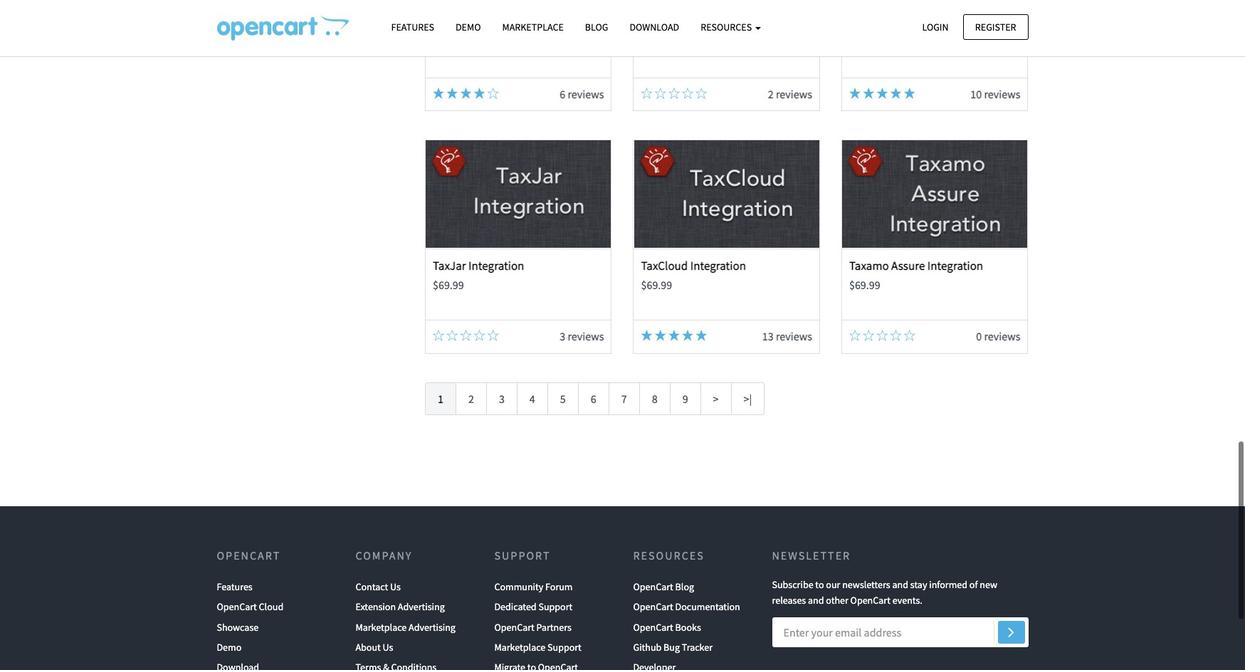 Task type: describe. For each thing, give the bounding box(es) containing it.
0 vertical spatial resources
[[701, 21, 754, 33]]

us for about us
[[383, 637, 393, 650]]

marketplace for marketplace advertising
[[356, 617, 407, 630]]

total-
[[850, 12, 878, 28]]

ultimate coupons link
[[641, 12, 733, 28]]

taxjar integration image
[[426, 137, 611, 245]]

fee/discount inside ultimate fee/discount $119.99
[[479, 12, 546, 28]]

1
[[438, 388, 444, 402]]

about us
[[356, 637, 393, 650]]

4
[[530, 388, 535, 402]]

dedicated support
[[495, 597, 573, 610]]

about us link
[[356, 634, 393, 654]]

forum
[[546, 577, 573, 590]]

contact
[[356, 577, 388, 590]]

support for dedicated
[[539, 597, 573, 610]]

13 reviews
[[763, 326, 813, 340]]

taxcloud integration link
[[641, 255, 746, 270]]

marketplace advertising link
[[356, 614, 456, 634]]

1 vertical spatial demo
[[217, 637, 242, 650]]

taxamo
[[850, 255, 889, 270]]

3 reviews
[[560, 326, 604, 340]]

opencart blog
[[633, 577, 694, 590]]

2 for 2 reviews
[[768, 83, 774, 97]]

reviews for 3 reviews
[[568, 326, 604, 340]]

ultimate fee/discount $119.99
[[433, 12, 546, 46]]

contact us link
[[356, 573, 401, 593]]

advertising for marketplace advertising
[[409, 617, 456, 630]]

opencart partners link
[[495, 614, 572, 634]]

books
[[676, 617, 701, 630]]

extension
[[356, 597, 396, 610]]

10
[[971, 83, 982, 97]]

opencart inside subscribe to our newsletters and stay informed of new releases and other opencart events.
[[851, 591, 891, 603]]

2 reviews
[[768, 83, 813, 97]]

1 vertical spatial demo link
[[217, 634, 242, 654]]

extension advertising link
[[356, 593, 445, 614]]

5
[[560, 388, 566, 402]]

taxcloud integration $69.99
[[641, 255, 746, 288]]

features link for demo
[[381, 15, 445, 40]]

reviews for 6 reviews
[[568, 83, 604, 97]]

opencart total orders image
[[217, 15, 349, 41]]

marketplace advertising
[[356, 617, 456, 630]]

events.
[[893, 591, 923, 603]]

taxamo assure integration link
[[850, 255, 984, 270]]

tracker
[[682, 637, 713, 650]]

5 link
[[548, 379, 579, 412]]

company
[[356, 545, 413, 559]]

login
[[923, 20, 949, 33]]

$69.99 for taxjar integration
[[433, 274, 464, 288]]

2 for 2
[[469, 388, 474, 402]]

reviews for 2 reviews
[[776, 83, 813, 97]]

Enter your email address text field
[[772, 614, 1029, 644]]

integration for taxjar integration
[[469, 255, 524, 270]]

1 horizontal spatial blog
[[676, 577, 694, 590]]

download link
[[619, 15, 690, 40]]

showcase link
[[217, 614, 259, 634]]

community forum link
[[495, 573, 573, 593]]

0 vertical spatial blog
[[585, 21, 609, 33]]

ultimate for ultimate fee/discount
[[433, 12, 477, 28]]

features for demo
[[391, 21, 434, 33]]

7
[[622, 388, 627, 402]]

2 fee/discount from the left
[[912, 12, 979, 28]]

opencart documentation link
[[633, 593, 740, 614]]

opencart books
[[633, 617, 701, 630]]

new
[[980, 575, 998, 587]]

4 link
[[517, 379, 548, 412]]

reviews for 10 reviews
[[984, 83, 1021, 97]]

8 link
[[639, 379, 671, 412]]

3 link
[[486, 379, 518, 412]]

subscribe to our newsletters and stay informed of new releases and other opencart events.
[[772, 575, 998, 603]]

marketplace support
[[495, 637, 582, 650]]

features link for opencart cloud
[[217, 573, 253, 593]]

resources link
[[690, 15, 772, 40]]

ultimate fee/discount link
[[433, 12, 546, 28]]

star light o image down taxjar integration $69.99
[[460, 327, 472, 338]]

1 vertical spatial resources
[[633, 545, 705, 559]]

9
[[683, 388, 688, 402]]

angle right image
[[1009, 620, 1015, 637]]

community forum
[[495, 577, 573, 590]]

opencart for opencart
[[217, 545, 281, 559]]

0 vertical spatial support
[[495, 545, 551, 559]]

taxjar integration link
[[433, 255, 524, 270]]

taxamo assure integration image
[[843, 137, 1028, 245]]

>|
[[744, 388, 752, 402]]

total-based fee/discount link
[[850, 12, 979, 28]]

about
[[356, 637, 381, 650]]

marketplace support link
[[495, 634, 582, 654]]

$69.99 inside taxamo assure integration $69.99
[[850, 274, 881, 288]]

github bug tracker link
[[633, 634, 713, 654]]

opencart for opencart cloud
[[217, 597, 257, 610]]

1 horizontal spatial demo link
[[445, 15, 492, 40]]

star light o image down ultimate coupons $119.99
[[682, 84, 694, 95]]

extension advertising
[[356, 597, 445, 610]]

showcase
[[217, 617, 259, 630]]



Task type: vqa. For each thing, say whether or not it's contained in the screenshot.
Marketplace link
yes



Task type: locate. For each thing, give the bounding box(es) containing it.
integration inside taxamo assure integration $69.99
[[928, 255, 984, 270]]

other
[[826, 591, 849, 603]]

10 reviews
[[971, 83, 1021, 97]]

star light o image up 1
[[433, 327, 444, 338]]

bug
[[664, 637, 680, 650]]

demo left marketplace 'link'
[[456, 21, 481, 33]]

marketplace
[[502, 21, 564, 33], [356, 617, 407, 630], [495, 637, 546, 650]]

1 vertical spatial blog
[[676, 577, 694, 590]]

6 down marketplace 'link'
[[560, 83, 566, 97]]

and
[[893, 575, 909, 587], [808, 591, 824, 603]]

6 reviews
[[560, 83, 604, 97]]

features for opencart cloud
[[217, 577, 253, 590]]

ultimate inside ultimate fee/discount $119.99
[[433, 12, 477, 28]]

ultimate coupons $119.99
[[641, 12, 733, 46]]

0 horizontal spatial 2
[[469, 388, 474, 402]]

and down to
[[808, 591, 824, 603]]

0 horizontal spatial $69.99
[[433, 274, 464, 288]]

marketplace inside 'link'
[[502, 21, 564, 33]]

2 vertical spatial support
[[548, 637, 582, 650]]

3 for 3
[[499, 388, 505, 402]]

2 horizontal spatial integration
[[928, 255, 984, 270]]

blog left the download
[[585, 21, 609, 33]]

opencart down newsletters
[[851, 591, 891, 603]]

1 $69.99 from the left
[[433, 274, 464, 288]]

1 $119.99 from the left
[[433, 31, 470, 46]]

opencart down opencart blog link
[[633, 597, 674, 610]]

0 horizontal spatial demo
[[217, 637, 242, 650]]

2 link
[[456, 379, 487, 412]]

github
[[633, 637, 662, 650]]

0 horizontal spatial blog
[[585, 21, 609, 33]]

reviews for 13 reviews
[[776, 326, 813, 340]]

marketplace left the "blog" link
[[502, 21, 564, 33]]

3 left 4 link
[[499, 388, 505, 402]]

0 horizontal spatial ultimate
[[433, 12, 477, 28]]

based
[[878, 12, 909, 28]]

$119.99 down ultimate coupons link
[[641, 31, 678, 46]]

1 vertical spatial 3
[[499, 388, 505, 402]]

$69.99 down the taxcloud
[[641, 274, 672, 288]]

github bug tracker
[[633, 637, 713, 650]]

13
[[763, 326, 774, 340]]

$69.99 down taxjar
[[433, 274, 464, 288]]

opencart up "opencart documentation"
[[633, 577, 674, 590]]

taxcloud integration image
[[634, 137, 820, 245]]

1 vertical spatial 6
[[591, 388, 597, 402]]

star light o image
[[488, 84, 499, 95], [641, 84, 653, 95], [669, 84, 680, 95], [696, 84, 707, 95], [447, 327, 458, 338], [474, 327, 485, 338], [488, 327, 499, 338], [850, 327, 861, 338], [863, 327, 875, 338], [891, 327, 902, 338], [904, 327, 916, 338]]

us up extension advertising at the left bottom of page
[[390, 577, 401, 590]]

resources
[[701, 21, 754, 33], [633, 545, 705, 559]]

0 vertical spatial demo link
[[445, 15, 492, 40]]

partners
[[537, 617, 572, 630]]

features
[[391, 21, 434, 33], [217, 577, 253, 590]]

to
[[816, 575, 824, 587]]

3 for 3 reviews
[[560, 326, 566, 340]]

6 link
[[578, 379, 609, 412]]

1 horizontal spatial demo
[[456, 21, 481, 33]]

1 horizontal spatial 2
[[768, 83, 774, 97]]

marketplace for marketplace
[[502, 21, 564, 33]]

$69.99 inside taxcloud integration $69.99
[[641, 274, 672, 288]]

3 up 5 on the left bottom of the page
[[560, 326, 566, 340]]

stay
[[911, 575, 928, 587]]

1 horizontal spatial 3
[[560, 326, 566, 340]]

6 inside "link"
[[591, 388, 597, 402]]

0
[[977, 326, 982, 340]]

3 integration from the left
[[928, 255, 984, 270]]

0 horizontal spatial and
[[808, 591, 824, 603]]

newsletters
[[843, 575, 891, 587]]

0 horizontal spatial features
[[217, 577, 253, 590]]

dedicated
[[495, 597, 537, 610]]

opencart cloud
[[217, 597, 284, 610]]

of
[[970, 575, 978, 587]]

opencart documentation
[[633, 597, 740, 610]]

taxcloud
[[641, 255, 688, 270]]

0 vertical spatial 2
[[768, 83, 774, 97]]

assure
[[892, 255, 925, 270]]

1 integration from the left
[[469, 255, 524, 270]]

0 horizontal spatial $119.99
[[433, 31, 470, 46]]

opencart inside 'link'
[[633, 617, 674, 630]]

opencart for opencart partners
[[495, 617, 535, 630]]

0 reviews
[[977, 326, 1021, 340]]

1 horizontal spatial and
[[893, 575, 909, 587]]

support up community
[[495, 545, 551, 559]]

taxjar integration $69.99
[[433, 255, 524, 288]]

integration right the taxcloud
[[691, 255, 746, 270]]

opencart up github at the right of page
[[633, 617, 674, 630]]

0 horizontal spatial integration
[[469, 255, 524, 270]]

register link
[[963, 14, 1029, 40]]

0 horizontal spatial features link
[[217, 573, 253, 593]]

opencart up showcase
[[217, 597, 257, 610]]

opencart
[[217, 545, 281, 559], [633, 577, 674, 590], [851, 591, 891, 603], [217, 597, 257, 610], [633, 597, 674, 610], [495, 617, 535, 630], [633, 617, 674, 630]]

0 horizontal spatial 6
[[560, 83, 566, 97]]

support for marketplace
[[548, 637, 582, 650]]

our
[[826, 575, 841, 587]]

> link
[[700, 379, 732, 412]]

1 vertical spatial us
[[383, 637, 393, 650]]

star light o image down taxamo assure integration $69.99
[[877, 327, 888, 338]]

support up partners
[[539, 597, 573, 610]]

0 vertical spatial features link
[[381, 15, 445, 40]]

1 fee/discount from the left
[[479, 12, 546, 28]]

$119.99 down ultimate fee/discount link in the left top of the page
[[433, 31, 470, 46]]

integration right assure
[[928, 255, 984, 270]]

opencart for opencart documentation
[[633, 597, 674, 610]]

informed
[[930, 575, 968, 587]]

opencart for opencart books
[[633, 617, 674, 630]]

$69.99 down taxamo
[[850, 274, 881, 288]]

$69.99 for taxcloud integration
[[641, 274, 672, 288]]

$119.99 inside ultimate coupons $119.99
[[641, 31, 678, 46]]

1 ultimate from the left
[[433, 12, 477, 28]]

0 vertical spatial demo
[[456, 21, 481, 33]]

0 horizontal spatial 3
[[499, 388, 505, 402]]

blog link
[[575, 15, 619, 40]]

marketplace for marketplace support
[[495, 637, 546, 650]]

and up events. at the right of page
[[893, 575, 909, 587]]

0 horizontal spatial demo link
[[217, 634, 242, 654]]

coupons
[[688, 12, 733, 28]]

taxamo assure integration $69.99
[[850, 255, 984, 288]]

6 right 5 on the left bottom of the page
[[591, 388, 597, 402]]

6
[[560, 83, 566, 97], [591, 388, 597, 402]]

1 vertical spatial advertising
[[409, 617, 456, 630]]

0 vertical spatial 3
[[560, 326, 566, 340]]

integration inside taxjar integration $69.99
[[469, 255, 524, 270]]

1 horizontal spatial features link
[[381, 15, 445, 40]]

0 vertical spatial us
[[390, 577, 401, 590]]

support
[[495, 545, 551, 559], [539, 597, 573, 610], [548, 637, 582, 650]]

6 for 6 reviews
[[560, 83, 566, 97]]

opencart cloud link
[[217, 593, 284, 614]]

opencart down dedicated
[[495, 617, 535, 630]]

3
[[560, 326, 566, 340], [499, 388, 505, 402]]

1 horizontal spatial $119.99
[[641, 31, 678, 46]]

login link
[[910, 14, 961, 40]]

6 for 6
[[591, 388, 597, 402]]

1 vertical spatial features
[[217, 577, 253, 590]]

total-based fee/discount
[[850, 12, 979, 28]]

2 vertical spatial marketplace
[[495, 637, 546, 650]]

0 vertical spatial marketplace
[[502, 21, 564, 33]]

1 vertical spatial features link
[[217, 573, 253, 593]]

3 $69.99 from the left
[[850, 274, 881, 288]]

demo
[[456, 21, 481, 33], [217, 637, 242, 650]]

2 integration from the left
[[691, 255, 746, 270]]

1 horizontal spatial fee/discount
[[912, 12, 979, 28]]

contact us
[[356, 577, 401, 590]]

0 vertical spatial advertising
[[398, 597, 445, 610]]

1 vertical spatial and
[[808, 591, 824, 603]]

star light image
[[447, 84, 458, 95], [474, 84, 485, 95], [850, 84, 861, 95], [877, 84, 888, 95], [641, 327, 653, 338], [682, 327, 694, 338]]

integration for taxcloud integration
[[691, 255, 746, 270]]

0 vertical spatial and
[[893, 575, 909, 587]]

ultimate inside ultimate coupons $119.99
[[641, 12, 685, 28]]

2 $119.99 from the left
[[641, 31, 678, 46]]

cloud
[[259, 597, 284, 610]]

us for contact us
[[390, 577, 401, 590]]

0 vertical spatial 6
[[560, 83, 566, 97]]

1 vertical spatial support
[[539, 597, 573, 610]]

marketplace down opencart partners link
[[495, 637, 546, 650]]

2 ultimate from the left
[[641, 12, 685, 28]]

1 horizontal spatial 6
[[591, 388, 597, 402]]

support down partners
[[548, 637, 582, 650]]

community
[[495, 577, 544, 590]]

opencart partners
[[495, 617, 572, 630]]

register
[[976, 20, 1017, 33]]

us
[[390, 577, 401, 590], [383, 637, 393, 650]]

integration inside taxcloud integration $69.99
[[691, 255, 746, 270]]

taxjar
[[433, 255, 466, 270]]

$119.99
[[433, 31, 470, 46], [641, 31, 678, 46]]

reviews for 0 reviews
[[984, 326, 1021, 340]]

star light o image down download link
[[655, 84, 666, 95]]

subscribe
[[772, 575, 814, 587]]

download
[[630, 21, 680, 33]]

2 $69.99 from the left
[[641, 274, 672, 288]]

advertising down extension advertising link
[[409, 617, 456, 630]]

7 link
[[609, 379, 640, 412]]

1 horizontal spatial features
[[391, 21, 434, 33]]

9 link
[[670, 379, 701, 412]]

1 horizontal spatial ultimate
[[641, 12, 685, 28]]

dedicated support link
[[495, 593, 573, 614]]

opencart for opencart blog
[[633, 577, 674, 590]]

star light image
[[433, 84, 444, 95], [460, 84, 472, 95], [863, 84, 875, 95], [891, 84, 902, 95], [904, 84, 916, 95], [655, 327, 666, 338], [669, 327, 680, 338], [696, 327, 707, 338]]

2 horizontal spatial $69.99
[[850, 274, 881, 288]]

marketplace down extension
[[356, 617, 407, 630]]

opencart blog link
[[633, 573, 694, 593]]

us right about
[[383, 637, 393, 650]]

advertising for extension advertising
[[398, 597, 445, 610]]

opencart books link
[[633, 614, 701, 634]]

marketplace link
[[492, 15, 575, 40]]

$119.99 for ultimate coupons
[[641, 31, 678, 46]]

$119.99 inside ultimate fee/discount $119.99
[[433, 31, 470, 46]]

1 horizontal spatial integration
[[691, 255, 746, 270]]

demo down showcase link at the bottom left of the page
[[217, 637, 242, 650]]

>| link
[[731, 379, 765, 412]]

1 horizontal spatial $69.99
[[641, 274, 672, 288]]

integration right taxjar
[[469, 255, 524, 270]]

integration
[[469, 255, 524, 270], [691, 255, 746, 270], [928, 255, 984, 270]]

releases
[[772, 591, 806, 603]]

blog
[[585, 21, 609, 33], [676, 577, 694, 590]]

reviews
[[568, 83, 604, 97], [776, 83, 813, 97], [984, 83, 1021, 97], [568, 326, 604, 340], [776, 326, 813, 340], [984, 326, 1021, 340]]

advertising up marketplace advertising
[[398, 597, 445, 610]]

>
[[713, 388, 719, 402]]

documentation
[[676, 597, 740, 610]]

blog up "opencart documentation"
[[676, 577, 694, 590]]

$119.99 for ultimate fee/discount
[[433, 31, 470, 46]]

1 vertical spatial marketplace
[[356, 617, 407, 630]]

ultimate for ultimate coupons
[[641, 12, 685, 28]]

opencart up the opencart cloud
[[217, 545, 281, 559]]

0 horizontal spatial fee/discount
[[479, 12, 546, 28]]

$69.99 inside taxjar integration $69.99
[[433, 274, 464, 288]]

8
[[652, 388, 658, 402]]

1 vertical spatial 2
[[469, 388, 474, 402]]

0 vertical spatial features
[[391, 21, 434, 33]]

star light o image
[[655, 84, 666, 95], [682, 84, 694, 95], [433, 327, 444, 338], [460, 327, 472, 338], [877, 327, 888, 338]]



